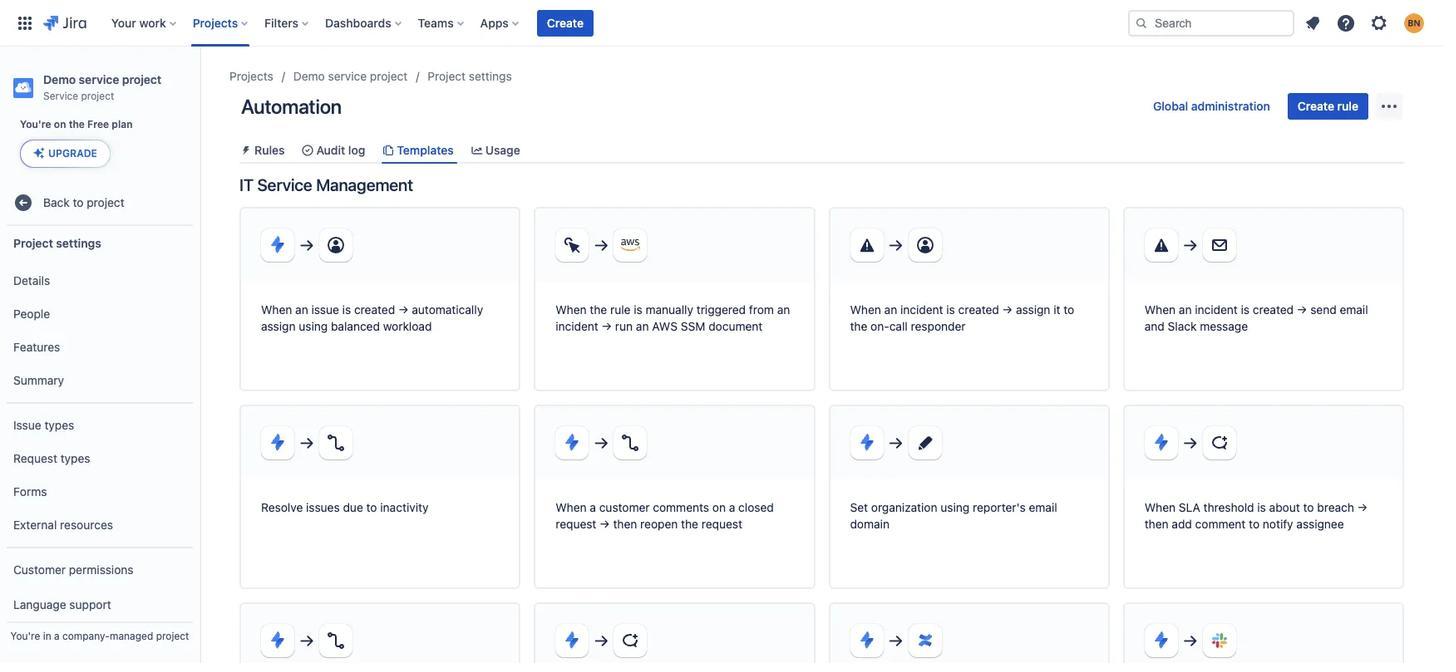 Task type: describe. For each thing, give the bounding box(es) containing it.
then inside when sla threshold is about to breach → then add comment to notify assignee
[[1145, 517, 1169, 532]]

manually
[[646, 303, 694, 317]]

external resources
[[13, 518, 113, 532]]

back
[[43, 195, 70, 209]]

document
[[709, 320, 763, 334]]

external
[[13, 518, 57, 532]]

0 horizontal spatial settings
[[56, 236, 101, 250]]

0 horizontal spatial project settings
[[13, 236, 101, 250]]

→ inside 'when the rule is manually triggered from an incident → run an aws ssm document'
[[602, 320, 612, 334]]

when sla threshold is about to breach → then add comment to notify assignee link
[[1123, 405, 1405, 590]]

summary
[[13, 373, 64, 387]]

you're on the free plan
[[20, 118, 133, 131]]

apps
[[480, 15, 509, 30]]

customer
[[599, 501, 650, 515]]

ssm
[[681, 320, 706, 334]]

your work
[[111, 15, 166, 30]]

global administration
[[1153, 99, 1271, 113]]

an for when an incident is created → assign it to the on-call responder
[[885, 303, 898, 317]]

demo service project service project
[[43, 72, 162, 102]]

is for message
[[1241, 303, 1250, 317]]

Search field
[[1129, 10, 1295, 36]]

service for demo service project service project
[[79, 72, 119, 86]]

usage image
[[470, 144, 484, 157]]

to inside when an incident is created → assign it to the on-call responder
[[1064, 303, 1075, 317]]

project for demo service project
[[370, 69, 408, 83]]

the inside when a customer comments on a closed request → then reopen the request
[[681, 517, 699, 532]]

automatically
[[412, 303, 483, 317]]

language
[[13, 598, 66, 612]]

global administration link
[[1143, 93, 1281, 120]]

upgrade
[[48, 147, 97, 160]]

it
[[240, 176, 254, 195]]

actions image
[[1380, 96, 1400, 116]]

when sla threshold is about to breach → then add comment to notify assignee
[[1145, 501, 1368, 532]]

the left free
[[69, 118, 85, 131]]

an for when an issue is created → automatically assign using balanced workload
[[295, 303, 308, 317]]

message
[[1200, 320, 1248, 334]]

projects for projects 'dropdown button'
[[193, 15, 238, 30]]

rule inside button
[[1338, 99, 1359, 113]]

when an incident is created → assign it to the on-call responder
[[850, 303, 1075, 334]]

work
[[139, 15, 166, 30]]

appswitcher icon image
[[15, 13, 35, 33]]

request types link
[[7, 442, 193, 476]]

customer
[[13, 563, 66, 577]]

set
[[850, 501, 868, 515]]

dashboards
[[325, 15, 391, 30]]

slack
[[1168, 320, 1197, 334]]

1 horizontal spatial a
[[590, 501, 596, 515]]

demo service project link
[[293, 67, 408, 86]]

→ inside when an incident is created → send email and slack message
[[1297, 303, 1308, 317]]

templates
[[397, 143, 454, 157]]

rule inside 'when the rule is manually triggered from an incident → run an aws ssm document'
[[610, 303, 631, 317]]

it
[[1054, 303, 1061, 317]]

1 horizontal spatial settings
[[469, 69, 512, 83]]

when for when an incident is created → send email and slack message
[[1145, 303, 1176, 317]]

back to project
[[43, 195, 124, 209]]

your profile and settings image
[[1405, 13, 1425, 33]]

search image
[[1135, 16, 1149, 30]]

add
[[1172, 517, 1193, 532]]

created for send
[[1253, 303, 1294, 317]]

and
[[1145, 320, 1165, 334]]

reporter's
[[973, 501, 1026, 515]]

automation
[[241, 95, 342, 118]]

assign inside when an incident is created → assign it to the on-call responder
[[1016, 303, 1051, 317]]

in
[[43, 630, 51, 643]]

then inside when a customer comments on a closed request → then reopen the request
[[613, 517, 637, 532]]

people link
[[7, 298, 193, 331]]

organization
[[871, 501, 938, 515]]

when for when sla threshold is about to breach → then add comment to notify assignee
[[1145, 501, 1176, 515]]

→ inside when sla threshold is about to breach → then add comment to notify assignee
[[1358, 501, 1368, 515]]

you're in a company-managed project
[[10, 630, 189, 643]]

inactivity
[[380, 501, 429, 515]]

notify
[[1263, 517, 1294, 532]]

demo service project
[[293, 69, 408, 83]]

project for back to project
[[87, 195, 124, 209]]

using inside when an issue is created → automatically assign using balanced workload
[[299, 320, 328, 334]]

send
[[1311, 303, 1337, 317]]

to left notify
[[1249, 517, 1260, 532]]

resolve issues due to inactivity
[[261, 501, 429, 515]]

company-
[[62, 630, 110, 643]]

when an issue is created → automatically assign using balanced workload
[[261, 303, 483, 334]]

upgrade button
[[21, 141, 110, 167]]

back to project link
[[7, 186, 193, 220]]

issue
[[311, 303, 339, 317]]

details link
[[7, 264, 193, 298]]

domain
[[850, 517, 890, 532]]

types for request types
[[60, 451, 90, 465]]

incident inside 'when the rule is manually triggered from an incident → run an aws ssm document'
[[556, 320, 599, 334]]

is for comment
[[1258, 501, 1266, 515]]

created for assign
[[959, 303, 1000, 317]]

set organization using reporter's email domain link
[[829, 405, 1110, 590]]

breach
[[1318, 501, 1355, 515]]

plan
[[112, 118, 133, 131]]

incident for on-
[[901, 303, 944, 317]]

set organization using reporter's email domain
[[850, 501, 1058, 532]]

0 vertical spatial on
[[54, 118, 66, 131]]

to right due at the bottom of page
[[366, 501, 377, 515]]

an for when an incident is created → send email and slack message
[[1179, 303, 1192, 317]]

summary link
[[7, 364, 193, 398]]

support
[[69, 598, 111, 612]]

it service management
[[240, 176, 413, 195]]

language support link
[[7, 587, 193, 624]]

log
[[348, 143, 365, 157]]

request
[[13, 451, 57, 465]]

an right run
[[636, 320, 649, 334]]

when an issue is created → automatically assign using balanced workload link
[[240, 207, 521, 392]]

1 request from the left
[[556, 517, 597, 532]]

create rule button
[[1288, 93, 1369, 120]]

customer permissions
[[13, 563, 134, 577]]

your
[[111, 15, 136, 30]]

service inside 'demo service project service project'
[[43, 90, 78, 102]]

using inside 'set organization using reporter's email domain'
[[941, 501, 970, 515]]

when the rule is manually triggered from an incident → run an aws ssm document
[[556, 303, 790, 334]]

dashboards button
[[320, 10, 408, 36]]



Task type: locate. For each thing, give the bounding box(es) containing it.
request left reopen
[[556, 517, 597, 532]]

group containing issue types
[[7, 403, 193, 547]]

0 vertical spatial you're
[[20, 118, 51, 131]]

is for on-
[[947, 303, 955, 317]]

demo up you're on the free plan
[[43, 72, 76, 86]]

demo for demo service project
[[293, 69, 325, 83]]

demo for demo service project service project
[[43, 72, 76, 86]]

project down dashboards dropdown button
[[370, 69, 408, 83]]

an up slack
[[1179, 303, 1192, 317]]

0 vertical spatial project settings
[[428, 69, 512, 83]]

is up message
[[1241, 303, 1250, 317]]

1 vertical spatial project settings
[[13, 236, 101, 250]]

service up you're on the free plan
[[43, 90, 78, 102]]

details
[[13, 273, 50, 287]]

templates image
[[382, 144, 395, 157]]

create left 'actions' image
[[1298, 99, 1335, 113]]

the inside when an incident is created → assign it to the on-call responder
[[850, 320, 868, 334]]

then
[[613, 517, 637, 532], [1145, 517, 1169, 532]]

incident left run
[[556, 320, 599, 334]]

request types
[[13, 451, 90, 465]]

0 horizontal spatial create
[[547, 15, 584, 30]]

administration
[[1192, 99, 1271, 113]]

when inside when an incident is created → send email and slack message
[[1145, 303, 1176, 317]]

when for when a customer comments on a closed request → then reopen the request
[[556, 501, 587, 515]]

an up 'call'
[[885, 303, 898, 317]]

the down comments
[[681, 517, 699, 532]]

to right 'it'
[[1064, 303, 1075, 317]]

issue types
[[13, 418, 74, 432]]

language support
[[13, 598, 111, 612]]

0 horizontal spatial incident
[[556, 320, 599, 334]]

free
[[87, 118, 109, 131]]

responder
[[911, 320, 966, 334]]

then down the customer
[[613, 517, 637, 532]]

your work button
[[106, 10, 183, 36]]

project
[[428, 69, 466, 83], [13, 236, 53, 250]]

project right back
[[87, 195, 124, 209]]

on up the upgrade button
[[54, 118, 66, 131]]

1 vertical spatial create
[[1298, 99, 1335, 113]]

filters button
[[260, 10, 315, 36]]

created inside when an issue is created → automatically assign using balanced workload
[[354, 303, 395, 317]]

when inside when an incident is created → assign it to the on-call responder
[[850, 303, 881, 317]]

demo inside 'demo service project service project'
[[43, 72, 76, 86]]

3 group from the top
[[7, 547, 193, 664]]

you're up the upgrade button
[[20, 118, 51, 131]]

incident up responder
[[901, 303, 944, 317]]

usage
[[485, 143, 520, 157]]

is for run
[[634, 303, 643, 317]]

aws
[[652, 320, 678, 334]]

tab list containing rules
[[233, 136, 1411, 164]]

a left the customer
[[590, 501, 596, 515]]

demo
[[293, 69, 325, 83], [43, 72, 76, 86]]

created inside when an incident is created → assign it to the on-call responder
[[959, 303, 1000, 317]]

0 horizontal spatial created
[[354, 303, 395, 317]]

global
[[1153, 99, 1189, 113]]

create
[[547, 15, 584, 30], [1298, 99, 1335, 113]]

is inside when an incident is created → assign it to the on-call responder
[[947, 303, 955, 317]]

group containing details
[[7, 259, 193, 403]]

apps button
[[475, 10, 525, 36]]

a right "in" on the left of the page
[[54, 630, 60, 643]]

primary element
[[10, 0, 1129, 46]]

→ left send
[[1297, 303, 1308, 317]]

incident
[[901, 303, 944, 317], [1195, 303, 1238, 317], [556, 320, 599, 334]]

project down teams dropdown button
[[428, 69, 466, 83]]

on-
[[871, 320, 890, 334]]

rule left 'actions' image
[[1338, 99, 1359, 113]]

when for when an incident is created → assign it to the on-call responder
[[850, 303, 881, 317]]

→ right "breach"
[[1358, 501, 1368, 515]]

notifications image
[[1303, 13, 1323, 33]]

created inside when an incident is created → send email and slack message
[[1253, 303, 1294, 317]]

→ inside when an issue is created → automatically assign using balanced workload
[[398, 303, 409, 317]]

created for automatically
[[354, 303, 395, 317]]

assign inside when an issue is created → automatically assign using balanced workload
[[261, 320, 296, 334]]

1 vertical spatial email
[[1029, 501, 1058, 515]]

2 group from the top
[[7, 403, 193, 547]]

is up responder
[[947, 303, 955, 317]]

create for create
[[547, 15, 584, 30]]

audit log image
[[301, 144, 315, 157]]

service for demo service project
[[328, 69, 367, 83]]

is inside 'when the rule is manually triggered from an incident → run an aws ssm document'
[[634, 303, 643, 317]]

2 horizontal spatial created
[[1253, 303, 1294, 317]]

1 horizontal spatial rule
[[1338, 99, 1359, 113]]

1 horizontal spatial created
[[959, 303, 1000, 317]]

when inside when an issue is created → automatically assign using balanced workload
[[261, 303, 292, 317]]

1 created from the left
[[354, 303, 395, 317]]

projects
[[193, 15, 238, 30], [230, 69, 273, 83]]

0 horizontal spatial assign
[[261, 320, 296, 334]]

1 horizontal spatial request
[[702, 517, 743, 532]]

0 vertical spatial settings
[[469, 69, 512, 83]]

teams
[[418, 15, 454, 30]]

2 created from the left
[[959, 303, 1000, 317]]

1 vertical spatial using
[[941, 501, 970, 515]]

0 vertical spatial assign
[[1016, 303, 1051, 317]]

settings image
[[1370, 13, 1390, 33]]

email inside 'set organization using reporter's email domain'
[[1029, 501, 1058, 515]]

1 horizontal spatial project
[[428, 69, 466, 83]]

demo up automation
[[293, 69, 325, 83]]

types for issue types
[[44, 418, 74, 432]]

tab list
[[233, 136, 1411, 164]]

created up the balanced
[[354, 303, 395, 317]]

1 vertical spatial rule
[[610, 303, 631, 317]]

assign left 'it'
[[1016, 303, 1051, 317]]

forms link
[[7, 476, 193, 509]]

using left reporter's at the right of the page
[[941, 501, 970, 515]]

create inside primary element
[[547, 15, 584, 30]]

types right request
[[60, 451, 90, 465]]

is up the balanced
[[342, 303, 351, 317]]

audit
[[316, 143, 345, 157]]

is left the manually
[[634, 303, 643, 317]]

request down closed at the right of the page
[[702, 517, 743, 532]]

2 then from the left
[[1145, 517, 1169, 532]]

features
[[13, 340, 60, 354]]

resolve issues due to inactivity link
[[240, 405, 521, 590]]

service down rules
[[257, 176, 312, 195]]

the
[[69, 118, 85, 131], [590, 303, 607, 317], [850, 320, 868, 334], [681, 517, 699, 532]]

create rule
[[1298, 99, 1359, 113]]

incident for message
[[1195, 303, 1238, 317]]

→ down the customer
[[600, 517, 610, 532]]

is inside when an issue is created → automatically assign using balanced workload
[[342, 303, 351, 317]]

issue
[[13, 418, 41, 432]]

projects button
[[188, 10, 255, 36]]

1 group from the top
[[7, 259, 193, 403]]

on
[[54, 118, 66, 131], [713, 501, 726, 515]]

0 vertical spatial create
[[547, 15, 584, 30]]

1 horizontal spatial service
[[328, 69, 367, 83]]

project right managed
[[156, 630, 189, 643]]

1 horizontal spatial email
[[1340, 303, 1369, 317]]

an inside when an issue is created → automatically assign using balanced workload
[[295, 303, 308, 317]]

on left closed at the right of the page
[[713, 501, 726, 515]]

rule up run
[[610, 303, 631, 317]]

create right apps dropdown button at top left
[[547, 15, 584, 30]]

1 vertical spatial projects
[[230, 69, 273, 83]]

when for when the rule is manually triggered from an incident → run an aws ssm document
[[556, 303, 587, 317]]

1 horizontal spatial on
[[713, 501, 726, 515]]

→ left run
[[602, 320, 612, 334]]

incident inside when an incident is created → assign it to the on-call responder
[[901, 303, 944, 317]]

projects for projects link
[[230, 69, 273, 83]]

1 vertical spatial on
[[713, 501, 726, 515]]

projects link
[[230, 67, 273, 86]]

1 vertical spatial types
[[60, 451, 90, 465]]

project inside 'link'
[[370, 69, 408, 83]]

1 horizontal spatial demo
[[293, 69, 325, 83]]

→ inside when an incident is created → assign it to the on-call responder
[[1003, 303, 1013, 317]]

is left the about
[[1258, 501, 1266, 515]]

issues
[[306, 501, 340, 515]]

2 horizontal spatial a
[[729, 501, 735, 515]]

banner
[[0, 0, 1445, 47]]

when inside when sla threshold is about to breach → then add comment to notify assignee
[[1145, 501, 1176, 515]]

is inside when sla threshold is about to breach → then add comment to notify assignee
[[1258, 501, 1266, 515]]

then left "add" on the bottom of the page
[[1145, 517, 1169, 532]]

projects inside 'dropdown button'
[[193, 15, 238, 30]]

to right back
[[73, 195, 84, 209]]

0 vertical spatial project
[[428, 69, 466, 83]]

2 request from the left
[[702, 517, 743, 532]]

triggered
[[697, 303, 746, 317]]

settings down "apps"
[[469, 69, 512, 83]]

project settings down back
[[13, 236, 101, 250]]

created
[[354, 303, 395, 317], [959, 303, 1000, 317], [1253, 303, 1294, 317]]

when a customer comments on a closed request → then reopen the request link
[[534, 405, 815, 590]]

1 vertical spatial service
[[257, 176, 312, 195]]

incident inside when an incident is created → send email and slack message
[[1195, 303, 1238, 317]]

0 horizontal spatial rule
[[610, 303, 631, 317]]

permissions
[[69, 563, 134, 577]]

0 horizontal spatial email
[[1029, 501, 1058, 515]]

email
[[1340, 303, 1369, 317], [1029, 501, 1058, 515]]

service inside 'demo service project service project'
[[79, 72, 119, 86]]

forms
[[13, 485, 47, 499]]

project for demo service project service project
[[122, 72, 162, 86]]

help image
[[1336, 13, 1356, 33]]

0 vertical spatial email
[[1340, 303, 1369, 317]]

project settings
[[428, 69, 512, 83], [13, 236, 101, 250]]

is inside when an incident is created → send email and slack message
[[1241, 303, 1250, 317]]

0 horizontal spatial project
[[13, 236, 53, 250]]

project up plan
[[122, 72, 162, 86]]

project up "details"
[[13, 236, 53, 250]]

1 horizontal spatial service
[[257, 176, 312, 195]]

0 horizontal spatial on
[[54, 118, 66, 131]]

service down dashboards
[[328, 69, 367, 83]]

an right from
[[777, 303, 790, 317]]

0 horizontal spatial a
[[54, 630, 60, 643]]

jira image
[[43, 13, 86, 33], [43, 13, 86, 33]]

email inside when an incident is created → send email and slack message
[[1340, 303, 1369, 317]]

external resources link
[[7, 509, 193, 542]]

closed
[[739, 501, 774, 515]]

rules
[[254, 143, 285, 157]]

created left send
[[1253, 303, 1294, 317]]

project settings down "apps"
[[428, 69, 512, 83]]

when for when an issue is created → automatically assign using balanced workload
[[261, 303, 292, 317]]

0 horizontal spatial service
[[43, 90, 78, 102]]

1 vertical spatial project
[[13, 236, 53, 250]]

group containing customer permissions
[[7, 547, 193, 664]]

sidebar navigation image
[[181, 67, 218, 100]]

assignee
[[1297, 517, 1344, 532]]

audit log
[[316, 143, 365, 157]]

demo inside 'link'
[[293, 69, 325, 83]]

create for create rule
[[1298, 99, 1335, 113]]

issue types link
[[7, 409, 193, 442]]

teams button
[[413, 10, 470, 36]]

management
[[316, 176, 413, 195]]

settings
[[469, 69, 512, 83], [56, 236, 101, 250]]

projects up automation
[[230, 69, 273, 83]]

filters
[[265, 15, 299, 30]]

group
[[7, 259, 193, 403], [7, 403, 193, 547], [7, 547, 193, 664]]

call
[[890, 320, 908, 334]]

1 horizontal spatial create
[[1298, 99, 1335, 113]]

on inside when a customer comments on a closed request → then reopen the request
[[713, 501, 726, 515]]

you're left "in" on the left of the page
[[10, 630, 40, 643]]

1 then from the left
[[613, 517, 637, 532]]

1 horizontal spatial then
[[1145, 517, 1169, 532]]

rules image
[[240, 144, 253, 157]]

3 created from the left
[[1253, 303, 1294, 317]]

the left the manually
[[590, 303, 607, 317]]

to up assignee
[[1304, 501, 1314, 515]]

incident up message
[[1195, 303, 1238, 317]]

the inside 'when the rule is manually triggered from an incident → run an aws ssm document'
[[590, 303, 607, 317]]

a
[[590, 501, 596, 515], [729, 501, 735, 515], [54, 630, 60, 643]]

you're
[[20, 118, 51, 131], [10, 630, 40, 643]]

when
[[261, 303, 292, 317], [556, 303, 587, 317], [850, 303, 881, 317], [1145, 303, 1176, 317], [556, 501, 587, 515], [1145, 501, 1176, 515]]

you're for you're in a company-managed project
[[10, 630, 40, 643]]

email right reporter's at the right of the page
[[1029, 501, 1058, 515]]

0 horizontal spatial then
[[613, 517, 637, 532]]

managed
[[110, 630, 153, 643]]

assign left the balanced
[[261, 320, 296, 334]]

1 horizontal spatial project settings
[[428, 69, 512, 83]]

an inside when an incident is created → send email and slack message
[[1179, 303, 1192, 317]]

2 horizontal spatial incident
[[1195, 303, 1238, 317]]

workload
[[383, 320, 432, 334]]

types right issue
[[44, 418, 74, 432]]

1 horizontal spatial using
[[941, 501, 970, 515]]

when inside 'when the rule is manually triggered from an incident → run an aws ssm document'
[[556, 303, 587, 317]]

when inside when a customer comments on a closed request → then reopen the request
[[556, 501, 587, 515]]

comment
[[1196, 517, 1246, 532]]

0 vertical spatial projects
[[193, 15, 238, 30]]

0 vertical spatial types
[[44, 418, 74, 432]]

→ up workload
[[398, 303, 409, 317]]

an inside when an incident is created → assign it to the on-call responder
[[885, 303, 898, 317]]

0 vertical spatial using
[[299, 320, 328, 334]]

0 vertical spatial rule
[[1338, 99, 1359, 113]]

when an incident is created → assign it to the on-call responder link
[[829, 207, 1110, 392]]

1 horizontal spatial assign
[[1016, 303, 1051, 317]]

when an incident is created → send email and slack message
[[1145, 303, 1369, 334]]

an left issue
[[295, 303, 308, 317]]

→ inside when a customer comments on a closed request → then reopen the request
[[600, 517, 610, 532]]

customer permissions link
[[7, 554, 193, 587]]

service inside 'link'
[[328, 69, 367, 83]]

service up free
[[79, 72, 119, 86]]

project up free
[[81, 90, 114, 102]]

create button
[[537, 10, 594, 36]]

balanced
[[331, 320, 380, 334]]

features link
[[7, 331, 193, 364]]

1 vertical spatial assign
[[261, 320, 296, 334]]

0 horizontal spatial request
[[556, 517, 597, 532]]

resolve
[[261, 501, 303, 515]]

to
[[73, 195, 84, 209], [1064, 303, 1075, 317], [366, 501, 377, 515], [1304, 501, 1314, 515], [1249, 517, 1260, 532]]

created up responder
[[959, 303, 1000, 317]]

1 vertical spatial you're
[[10, 630, 40, 643]]

0 horizontal spatial service
[[79, 72, 119, 86]]

0 vertical spatial service
[[43, 90, 78, 102]]

→ left 'it'
[[1003, 303, 1013, 317]]

the left the on- at the right of the page
[[850, 320, 868, 334]]

email right send
[[1340, 303, 1369, 317]]

when a customer comments on a closed request → then reopen the request
[[556, 501, 774, 532]]

from
[[749, 303, 774, 317]]

1 vertical spatial settings
[[56, 236, 101, 250]]

projects right work
[[193, 15, 238, 30]]

service
[[43, 90, 78, 102], [257, 176, 312, 195]]

1 horizontal spatial incident
[[901, 303, 944, 317]]

using down issue
[[299, 320, 328, 334]]

you're for you're on the free plan
[[20, 118, 51, 131]]

a left closed at the right of the page
[[729, 501, 735, 515]]

is for workload
[[342, 303, 351, 317]]

settings down back to project
[[56, 236, 101, 250]]

banner containing your work
[[0, 0, 1445, 47]]

0 horizontal spatial demo
[[43, 72, 76, 86]]

threshold
[[1204, 501, 1255, 515]]

0 horizontal spatial using
[[299, 320, 328, 334]]



Task type: vqa. For each thing, say whether or not it's contained in the screenshot.
Filters popup button
yes



